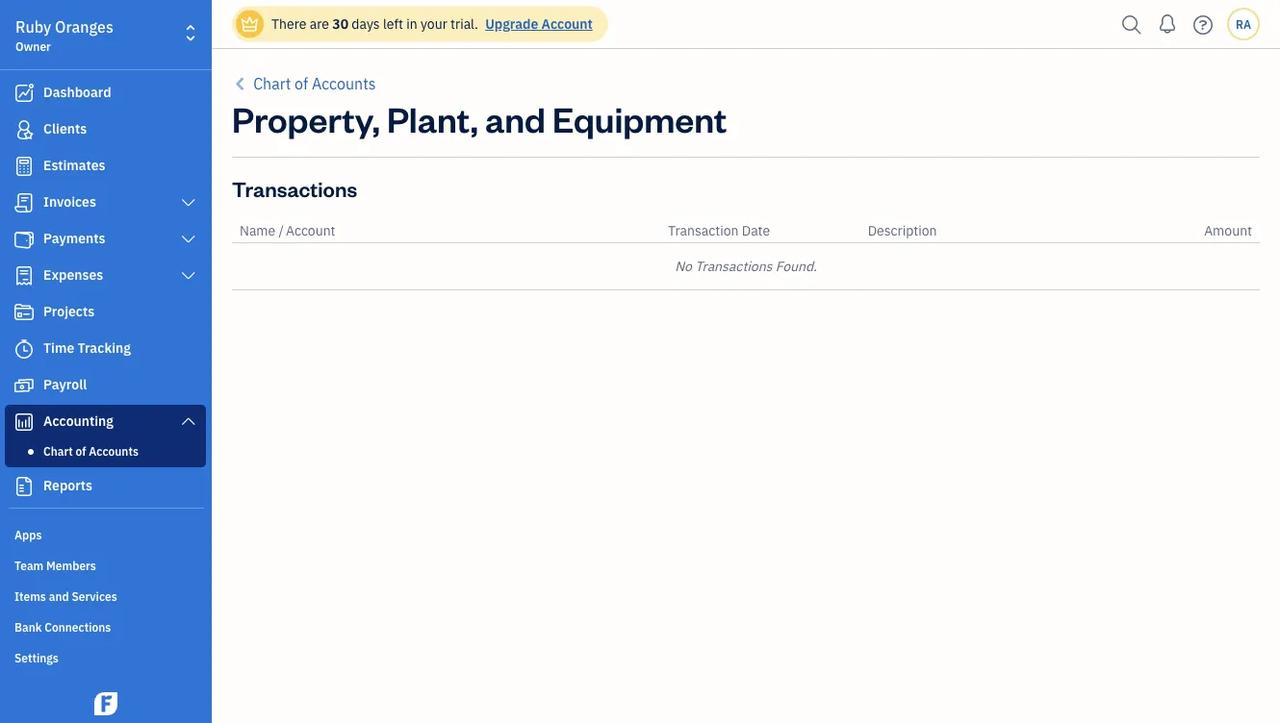 Task type: describe. For each thing, give the bounding box(es) containing it.
transaction date
[[668, 222, 770, 240]]

estimates
[[43, 156, 105, 174]]

payments
[[43, 230, 105, 247]]

expenses
[[43, 266, 103, 284]]

chevron large down image for accounting
[[180, 414, 197, 429]]

0 vertical spatial chart of accounts
[[253, 74, 376, 94]]

days
[[352, 15, 380, 33]]

items
[[14, 589, 46, 604]]

1 vertical spatial transactions
[[695, 257, 772, 275]]

freshbooks image
[[90, 693, 121, 716]]

0 vertical spatial account
[[541, 15, 593, 33]]

0 vertical spatial chart of accounts link
[[232, 72, 376, 95]]

ruby oranges owner
[[15, 17, 113, 54]]

invoices
[[43, 193, 96, 211]]

money image
[[13, 376, 36, 396]]

reports
[[43, 477, 92, 495]]

no
[[675, 257, 692, 275]]

team members link
[[5, 551, 206, 579]]

ra button
[[1227, 8, 1260, 40]]

and inside main element
[[49, 589, 69, 604]]

reports link
[[5, 470, 206, 504]]

chart image
[[13, 413, 36, 432]]

no transactions found.
[[675, 257, 817, 275]]

upgrade account link
[[481, 15, 593, 33]]

time tracking
[[43, 339, 131, 357]]

chevronleft image
[[232, 72, 250, 95]]

found.
[[775, 257, 817, 275]]

go to help image
[[1188, 10, 1218, 39]]

in
[[406, 15, 417, 33]]

name
[[240, 222, 276, 240]]

apps link
[[5, 520, 206, 549]]

name link
[[240, 222, 279, 240]]

payments link
[[5, 222, 206, 257]]

main element
[[0, 0, 260, 724]]

description
[[868, 222, 937, 240]]

transaction
[[668, 222, 739, 240]]

expenses link
[[5, 259, 206, 294]]

0 vertical spatial and
[[485, 95, 546, 141]]

timer image
[[13, 340, 36, 359]]

amount
[[1204, 222, 1252, 240]]

ruby
[[15, 17, 51, 37]]

property, plant, and equipment
[[232, 95, 727, 141]]

bank connections
[[14, 620, 111, 635]]

team members
[[14, 558, 96, 574]]

dashboard link
[[5, 76, 206, 111]]

bank
[[14, 620, 42, 635]]

accounts inside main element
[[89, 444, 138, 459]]

chevron large down image for expenses
[[180, 269, 197, 284]]

dashboard
[[43, 83, 111, 101]]

connections
[[45, 620, 111, 635]]

30
[[332, 15, 348, 33]]

members
[[46, 558, 96, 574]]

1 horizontal spatial of
[[295, 74, 308, 94]]

client image
[[13, 120, 36, 140]]

invoice image
[[13, 193, 36, 213]]

your
[[421, 15, 447, 33]]

team
[[14, 558, 44, 574]]

upgrade
[[485, 15, 538, 33]]

0 vertical spatial transactions
[[232, 175, 357, 202]]

payroll link
[[5, 369, 206, 403]]

equipment
[[553, 95, 727, 141]]



Task type: vqa. For each thing, say whether or not it's contained in the screenshot.
after
no



Task type: locate. For each thing, give the bounding box(es) containing it.
oranges
[[55, 17, 113, 37]]

account right 'upgrade'
[[541, 15, 593, 33]]

of
[[295, 74, 308, 94], [76, 444, 86, 459]]

transactions up "name / account"
[[232, 175, 357, 202]]

1 horizontal spatial accounts
[[312, 74, 376, 94]]

accounts down accounting link
[[89, 444, 138, 459]]

1 vertical spatial chart
[[43, 444, 73, 459]]

1 horizontal spatial and
[[485, 95, 546, 141]]

name / account
[[240, 222, 335, 240]]

chart of accounts link down there
[[232, 72, 376, 95]]

chart
[[253, 74, 291, 94], [43, 444, 73, 459]]

crown image
[[240, 14, 260, 34]]

account right /
[[286, 222, 335, 240]]

1 vertical spatial chart of accounts link
[[9, 440, 202, 463]]

/
[[279, 222, 284, 240]]

accounts up property, at the top of page
[[312, 74, 376, 94]]

are
[[310, 15, 329, 33]]

projects
[[43, 303, 95, 320]]

project image
[[13, 303, 36, 322]]

expense image
[[13, 267, 36, 286]]

0 horizontal spatial chart
[[43, 444, 73, 459]]

3 chevron large down image from the top
[[180, 414, 197, 429]]

and right plant,
[[485, 95, 546, 141]]

transactions
[[232, 175, 357, 202], [695, 257, 772, 275]]

property,
[[232, 95, 380, 141]]

1 vertical spatial of
[[76, 444, 86, 459]]

invoices link
[[5, 186, 206, 220]]

settings link
[[5, 643, 206, 672]]

1 horizontal spatial transactions
[[695, 257, 772, 275]]

items and services link
[[5, 581, 206, 610]]

0 vertical spatial of
[[295, 74, 308, 94]]

report image
[[13, 477, 36, 497]]

1 vertical spatial account
[[286, 222, 335, 240]]

notifications image
[[1152, 5, 1183, 43]]

chart of accounts
[[253, 74, 376, 94], [43, 444, 138, 459]]

plant,
[[387, 95, 478, 141]]

clients link
[[5, 113, 206, 147]]

0 vertical spatial chevron large down image
[[180, 232, 197, 247]]

chart inside main element
[[43, 444, 73, 459]]

payment image
[[13, 230, 36, 249]]

1 horizontal spatial account
[[541, 15, 593, 33]]

1 vertical spatial chart of accounts
[[43, 444, 138, 459]]

chevron large down image for payments
[[180, 232, 197, 247]]

there are 30 days left in your trial. upgrade account
[[271, 15, 593, 33]]

1 horizontal spatial chart
[[253, 74, 291, 94]]

ra
[[1236, 16, 1251, 32]]

0 horizontal spatial of
[[76, 444, 86, 459]]

trial.
[[450, 15, 478, 33]]

apps
[[14, 527, 42, 543]]

transactions down transaction date link
[[695, 257, 772, 275]]

projects link
[[5, 295, 206, 330]]

of inside main element
[[76, 444, 86, 459]]

0 vertical spatial accounts
[[312, 74, 376, 94]]

chevron large down image inside payments link
[[180, 232, 197, 247]]

1 vertical spatial accounts
[[89, 444, 138, 459]]

and right items in the bottom left of the page
[[49, 589, 69, 604]]

left
[[383, 15, 403, 33]]

estimate image
[[13, 157, 36, 176]]

search image
[[1116, 10, 1147, 39]]

2 vertical spatial chevron large down image
[[180, 414, 197, 429]]

payroll
[[43, 376, 87, 394]]

chart of accounts up property, at the top of page
[[253, 74, 376, 94]]

items and services
[[14, 589, 117, 604]]

1 vertical spatial and
[[49, 589, 69, 604]]

estimates link
[[5, 149, 206, 184]]

chevron large down image
[[180, 195, 197, 211]]

settings
[[14, 651, 59, 666]]

there
[[271, 15, 306, 33]]

chart of accounts link inside main element
[[9, 440, 202, 463]]

chart of accounts down accounting link
[[43, 444, 138, 459]]

owner
[[15, 38, 51, 54]]

0 vertical spatial chart
[[253, 74, 291, 94]]

0 horizontal spatial chart of accounts
[[43, 444, 138, 459]]

1 horizontal spatial chart of accounts
[[253, 74, 376, 94]]

and
[[485, 95, 546, 141], [49, 589, 69, 604]]

chart of accounts inside main element
[[43, 444, 138, 459]]

0 horizontal spatial account
[[286, 222, 335, 240]]

of down accounting
[[76, 444, 86, 459]]

accounts
[[312, 74, 376, 94], [89, 444, 138, 459]]

account
[[541, 15, 593, 33], [286, 222, 335, 240]]

accounting link
[[5, 405, 206, 440]]

0 horizontal spatial accounts
[[89, 444, 138, 459]]

bank connections link
[[5, 612, 206, 641]]

2 chevron large down image from the top
[[180, 269, 197, 284]]

of up property, at the top of page
[[295, 74, 308, 94]]

services
[[72, 589, 117, 604]]

clients
[[43, 120, 87, 138]]

1 horizontal spatial chart of accounts link
[[232, 72, 376, 95]]

chart right the "chevronleft" icon
[[253, 74, 291, 94]]

transaction date link
[[668, 222, 770, 240]]

0 horizontal spatial transactions
[[232, 175, 357, 202]]

dashboard image
[[13, 84, 36, 103]]

1 vertical spatial chevron large down image
[[180, 269, 197, 284]]

chart of accounts link up the reports link
[[9, 440, 202, 463]]

0 horizontal spatial chart of accounts link
[[9, 440, 202, 463]]

1 chevron large down image from the top
[[180, 232, 197, 247]]

time tracking link
[[5, 332, 206, 367]]

accounting
[[43, 412, 114, 430]]

time
[[43, 339, 74, 357]]

chart of accounts link
[[232, 72, 376, 95], [9, 440, 202, 463]]

chart up reports at the bottom left of page
[[43, 444, 73, 459]]

chevron large down image
[[180, 232, 197, 247], [180, 269, 197, 284], [180, 414, 197, 429]]

0 horizontal spatial and
[[49, 589, 69, 604]]

date
[[742, 222, 770, 240]]

tracking
[[78, 339, 131, 357]]



